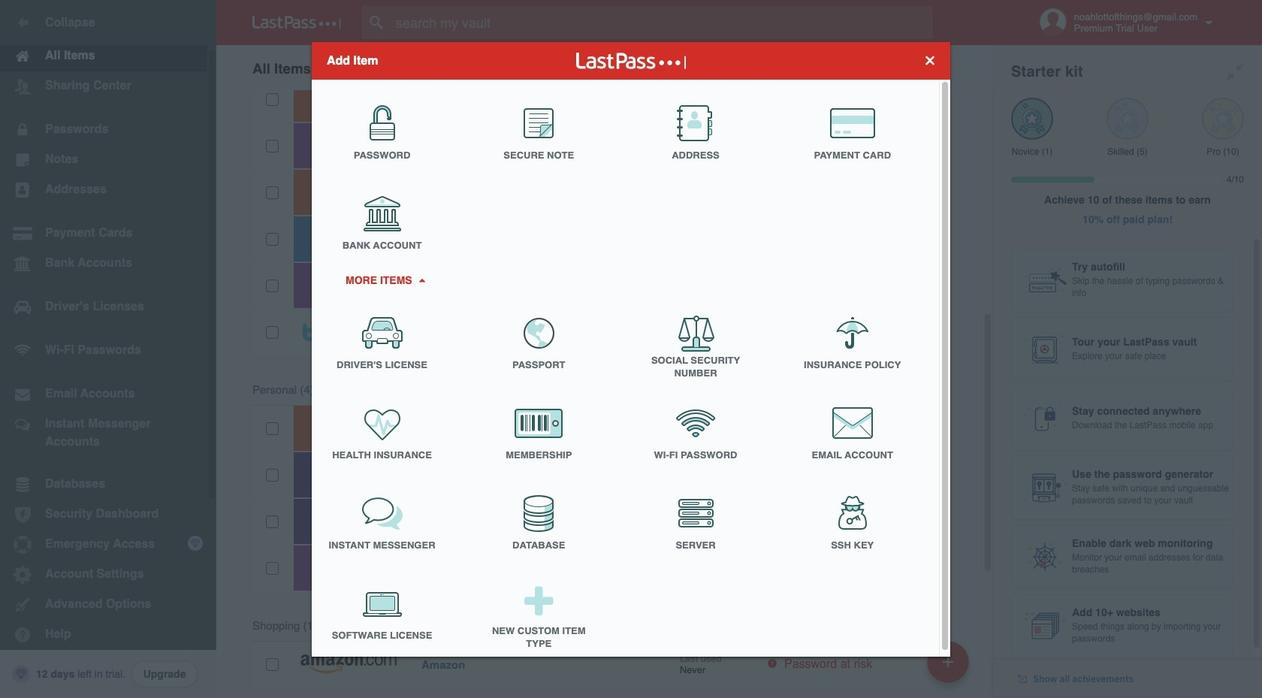 Task type: describe. For each thing, give the bounding box(es) containing it.
caret right image
[[417, 278, 427, 282]]

new item navigation
[[922, 637, 979, 698]]

vault options navigation
[[216, 45, 994, 90]]

new item image
[[943, 657, 954, 667]]



Task type: locate. For each thing, give the bounding box(es) containing it.
lastpass image
[[253, 16, 341, 29]]

dialog
[[312, 42, 951, 661]]

search my vault text field
[[362, 6, 963, 39]]

main navigation navigation
[[0, 0, 216, 698]]

Search search field
[[362, 6, 963, 39]]



